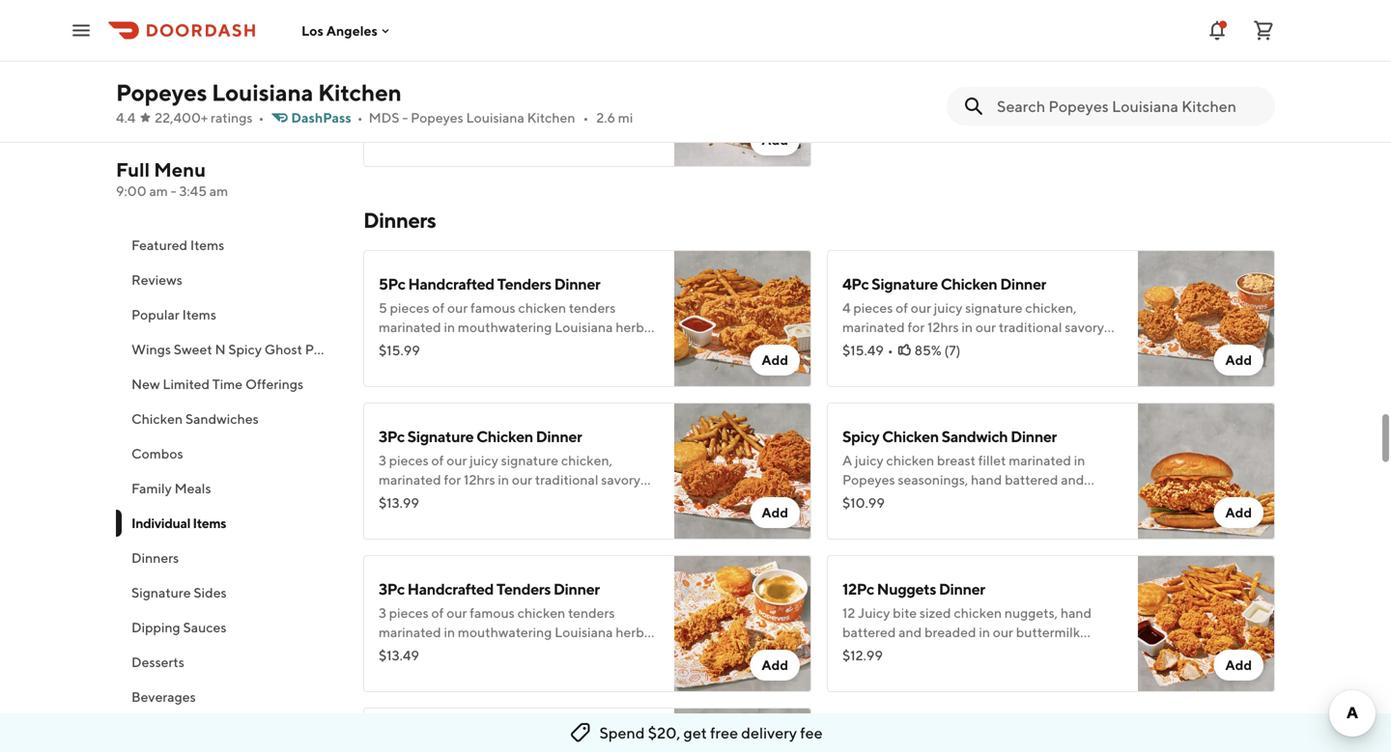 Task type: describe. For each thing, give the bounding box(es) containing it.
add for 12pc nuggets dinner
[[1225, 657, 1252, 673]]

popular items
[[131, 307, 216, 323]]

items for featured items
[[190, 237, 224, 253]]

wings
[[131, 341, 171, 357]]

tenders for 5pc handcrafted tenders dinner
[[497, 275, 551, 293]]

dinner for 3pc handcrafted tenders dinner
[[553, 580, 600, 598]]

combos button
[[116, 437, 340, 471]]

desserts
[[131, 654, 184, 670]]

3pc for 3pc handcrafted tenders dinner
[[379, 580, 405, 598]]

$12.99
[[842, 648, 883, 664]]

3pc for 3pc signature chicken dinner
[[379, 427, 405, 446]]

$30.99
[[379, 122, 424, 138]]

beverages
[[131, 689, 196, 705]]

sweet
[[174, 341, 212, 357]]

add button for spicy chicken sandwich dinner
[[1214, 498, 1264, 528]]

12pc nuggets dinner image
[[1138, 555, 1275, 693]]

2.6
[[596, 110, 615, 126]]

los
[[301, 22, 324, 38]]

signature inside button
[[131, 585, 191, 601]]

beverages button
[[116, 680, 340, 715]]

ratings
[[211, 110, 253, 126]]

add for spicy chicken sandwich dinner
[[1225, 505, 1252, 521]]

handcrafted for 3pc
[[407, 580, 494, 598]]

sauces
[[183, 620, 227, 636]]

1 horizontal spatial -
[[402, 110, 408, 126]]

popular items button
[[116, 298, 340, 332]]

12pc for 12pc nuggets dinner
[[842, 580, 874, 598]]

spicy inside button
[[228, 341, 262, 357]]

reviews button
[[116, 263, 340, 298]]

combos
[[131, 446, 183, 462]]

chicken sandwiches
[[131, 411, 259, 427]]

dinners inside button
[[131, 550, 179, 566]]

• right $15.49
[[888, 342, 893, 358]]

spend $20, get free delivery fee
[[599, 724, 823, 742]]

22,400+
[[155, 110, 208, 126]]

dinner for 5pc handcrafted tenders dinner
[[554, 275, 600, 293]]

3pc signature chicken dinner
[[379, 427, 582, 446]]

dinner for 3pc signature chicken dinner
[[536, 427, 582, 446]]

add button for 5pc handcrafted tenders dinner
[[750, 345, 800, 376]]

signature sides button
[[116, 576, 340, 611]]

full menu 9:00 am - 3:45 am
[[116, 158, 228, 199]]

add for 4pc signature chicken dinner
[[1225, 352, 1252, 368]]

4.4
[[116, 110, 136, 126]]

new limited time offerings button
[[116, 367, 340, 402]]

dinner for spicy chicken sandwich dinner
[[1011, 427, 1057, 446]]

dashpass
[[291, 110, 351, 126]]

handcrafted for 5pc
[[408, 275, 494, 293]]

5pc
[[379, 275, 405, 293]]

$13.99
[[379, 495, 419, 511]]

sandwiches
[[185, 411, 259, 427]]

featured items button
[[116, 228, 340, 263]]

family meals button
[[116, 471, 340, 506]]

chicken for 3pc signature chicken dinner
[[476, 427, 533, 446]]

n
[[215, 341, 226, 357]]

mds - popeyes louisiana kitchen • 2.6 mi
[[369, 110, 633, 126]]

signature for 4pc
[[872, 275, 938, 293]]

menu
[[154, 158, 206, 181]]

notification bell image
[[1206, 19, 1229, 42]]

add button for 4pc signature chicken dinner
[[1214, 345, 1264, 376]]

Item Search search field
[[997, 96, 1260, 117]]

ghost
[[264, 341, 302, 357]]

wings sweet n spicy ghost pepper button
[[116, 332, 350, 367]]

0 vertical spatial popeyes
[[116, 79, 207, 106]]

4pc signature chicken dinner
[[842, 275, 1046, 293]]

4pc signature chicken dinner image
[[1138, 250, 1275, 387]]

1 vertical spatial popeyes
[[411, 110, 463, 126]]

22,400+ ratings •
[[155, 110, 264, 126]]

12pc signature chicken
[[379, 55, 539, 73]]

dipping sauces
[[131, 620, 227, 636]]

fee
[[800, 724, 823, 742]]

tenders for 3pc handcrafted tenders dinner
[[496, 580, 551, 598]]

sides
[[194, 585, 227, 601]]

dashpass •
[[291, 110, 363, 126]]

popeyes louisiana kitchen
[[116, 79, 402, 106]]

85% (7)
[[915, 342, 961, 358]]

spicy chicken sandwich dinner image
[[1138, 403, 1275, 540]]

(7)
[[944, 342, 961, 358]]

0 items, open order cart image
[[1252, 19, 1275, 42]]

mds
[[369, 110, 399, 126]]

$15.49 •
[[842, 342, 893, 358]]

featured items
[[131, 237, 224, 253]]

family meals
[[131, 481, 211, 497]]

dipping
[[131, 620, 180, 636]]

sandwich
[[941, 427, 1008, 446]]

3:45
[[179, 183, 207, 199]]

chicken for 12pc signature chicken
[[482, 55, 539, 73]]

add for 5pc handcrafted tenders dinner
[[762, 352, 788, 368]]

desserts button
[[116, 645, 340, 680]]



Task type: locate. For each thing, give the bounding box(es) containing it.
• left mds
[[357, 110, 363, 126]]

popeyes
[[116, 79, 207, 106], [411, 110, 463, 126]]

• left the 2.6
[[583, 110, 589, 126]]

0 vertical spatial handcrafted
[[408, 275, 494, 293]]

mi
[[618, 110, 633, 126]]

3pc signature chicken dinner image
[[674, 403, 811, 540]]

popeyes up 22,400+
[[116, 79, 207, 106]]

0 vertical spatial dinners
[[363, 208, 436, 233]]

signature
[[413, 55, 480, 73], [872, 275, 938, 293], [407, 427, 474, 446], [131, 585, 191, 601]]

1 vertical spatial -
[[171, 183, 176, 199]]

dinners
[[363, 208, 436, 233], [131, 550, 179, 566]]

0 vertical spatial items
[[190, 237, 224, 253]]

limited
[[163, 376, 210, 392]]

0 vertical spatial louisiana
[[212, 79, 313, 106]]

3pc
[[379, 427, 405, 446], [379, 580, 405, 598]]

4pc
[[842, 275, 869, 293]]

handcrafted right 5pc
[[408, 275, 494, 293]]

handcrafted
[[408, 275, 494, 293], [407, 580, 494, 598]]

1 vertical spatial tenders
[[496, 580, 551, 598]]

$10.99
[[842, 495, 885, 511]]

5pc handcrafted tenders dinner image
[[674, 250, 811, 387]]

chicken
[[482, 55, 539, 73], [941, 275, 997, 293], [131, 411, 183, 427], [476, 427, 533, 446], [882, 427, 939, 446]]

0 horizontal spatial am
[[149, 183, 168, 199]]

spicy up the $10.99
[[842, 427, 879, 446]]

dipping sauces button
[[116, 611, 340, 645]]

$20,
[[648, 724, 680, 742]]

am
[[149, 183, 168, 199], [209, 183, 228, 199]]

0 horizontal spatial popeyes
[[116, 79, 207, 106]]

signature for 3pc
[[407, 427, 474, 446]]

0 horizontal spatial louisiana
[[212, 79, 313, 106]]

wings sweet n spicy ghost pepper
[[131, 341, 350, 357]]

dinner for 4pc signature chicken dinner
[[1000, 275, 1046, 293]]

1 horizontal spatial louisiana
[[466, 110, 524, 126]]

signature up dipping
[[131, 585, 191, 601]]

popeyes right mds
[[411, 110, 463, 126]]

am right 3:45
[[209, 183, 228, 199]]

0 vertical spatial 3pc
[[379, 427, 405, 446]]

•
[[258, 110, 264, 126], [357, 110, 363, 126], [583, 110, 589, 126], [888, 342, 893, 358]]

add for 3pc handcrafted tenders dinner
[[762, 657, 788, 673]]

signature right 4pc
[[872, 275, 938, 293]]

featured
[[131, 237, 188, 253]]

- right mds
[[402, 110, 408, 126]]

los angeles
[[301, 22, 378, 38]]

signature for 12pc
[[413, 55, 480, 73]]

1 vertical spatial 3pc
[[379, 580, 405, 598]]

delivery
[[741, 724, 797, 742]]

items inside button
[[190, 237, 224, 253]]

• down popeyes louisiana kitchen
[[258, 110, 264, 126]]

0 vertical spatial spicy
[[228, 341, 262, 357]]

1 horizontal spatial popeyes
[[411, 110, 463, 126]]

$13.49
[[379, 648, 419, 664]]

individual items
[[131, 515, 226, 531]]

open menu image
[[70, 19, 93, 42]]

1 vertical spatial louisiana
[[466, 110, 524, 126]]

signature up the $13.99
[[407, 427, 474, 446]]

kitchen left the 2.6
[[527, 110, 575, 126]]

items up sweet
[[182, 307, 216, 323]]

add
[[762, 132, 788, 148], [762, 352, 788, 368], [1225, 352, 1252, 368], [762, 505, 788, 521], [1225, 505, 1252, 521], [762, 657, 788, 673], [1225, 657, 1252, 673]]

family
[[131, 481, 172, 497]]

1 horizontal spatial am
[[209, 183, 228, 199]]

reviews
[[131, 272, 182, 288]]

-
[[402, 110, 408, 126], [171, 183, 176, 199]]

0 horizontal spatial dinners
[[131, 550, 179, 566]]

0 vertical spatial kitchen
[[318, 79, 402, 106]]

5pc handcrafted tenders dinner
[[379, 275, 600, 293]]

angeles
[[326, 22, 378, 38]]

get
[[684, 724, 707, 742]]

8pc nuggets dinner image
[[674, 708, 811, 753]]

spicy chicken sandwich dinner
[[842, 427, 1057, 446]]

kitchen up mds
[[318, 79, 402, 106]]

add button for 3pc signature chicken dinner
[[750, 498, 800, 528]]

full
[[116, 158, 150, 181]]

$15.49
[[842, 342, 884, 358]]

dinner
[[554, 275, 600, 293], [1000, 275, 1046, 293], [536, 427, 582, 446], [1011, 427, 1057, 446], [553, 580, 600, 598], [939, 580, 985, 598]]

$15.99
[[379, 342, 420, 358]]

items for popular items
[[182, 307, 216, 323]]

1 vertical spatial 12pc
[[842, 580, 874, 598]]

0 vertical spatial 12pc
[[379, 55, 410, 73]]

spicy right n
[[228, 341, 262, 357]]

2 vertical spatial items
[[193, 515, 226, 531]]

nuggets
[[877, 580, 936, 598]]

85%
[[915, 342, 942, 358]]

individual
[[131, 515, 190, 531]]

chicken inside button
[[131, 411, 183, 427]]

0 horizontal spatial kitchen
[[318, 79, 402, 106]]

dinners up 5pc
[[363, 208, 436, 233]]

3pc up $13.49
[[379, 580, 405, 598]]

12pc for 12pc signature chicken
[[379, 55, 410, 73]]

1 vertical spatial items
[[182, 307, 216, 323]]

1 horizontal spatial spicy
[[842, 427, 879, 446]]

add for 3pc signature chicken dinner
[[762, 505, 788, 521]]

0 vertical spatial -
[[402, 110, 408, 126]]

12pc signature chicken image
[[674, 30, 811, 167]]

louisiana
[[212, 79, 313, 106], [466, 110, 524, 126]]

9:00
[[116, 183, 146, 199]]

time
[[212, 376, 243, 392]]

pepper
[[305, 341, 350, 357]]

1 vertical spatial spicy
[[842, 427, 879, 446]]

add button
[[750, 125, 800, 156], [750, 345, 800, 376], [1214, 345, 1264, 376], [750, 498, 800, 528], [1214, 498, 1264, 528], [750, 650, 800, 681], [1214, 650, 1264, 681]]

chicken for 4pc signature chicken dinner
[[941, 275, 997, 293]]

handcrafted up $13.49
[[407, 580, 494, 598]]

12pc left nuggets
[[842, 580, 874, 598]]

1 vertical spatial dinners
[[131, 550, 179, 566]]

0 horizontal spatial 12pc
[[379, 55, 410, 73]]

spicy
[[228, 341, 262, 357], [842, 427, 879, 446]]

signature up mds - popeyes louisiana kitchen • 2.6 mi
[[413, 55, 480, 73]]

1 horizontal spatial dinners
[[363, 208, 436, 233]]

- left 3:45
[[171, 183, 176, 199]]

louisiana up ratings
[[212, 79, 313, 106]]

free
[[710, 724, 738, 742]]

dinners button
[[116, 541, 340, 576]]

0 horizontal spatial -
[[171, 183, 176, 199]]

items for individual items
[[193, 515, 226, 531]]

dinners down individual
[[131, 550, 179, 566]]

0 vertical spatial tenders
[[497, 275, 551, 293]]

new
[[131, 376, 160, 392]]

los angeles button
[[301, 22, 393, 38]]

spend
[[599, 724, 645, 742]]

12pc nuggets dinner
[[842, 580, 985, 598]]

12pc up mds
[[379, 55, 410, 73]]

louisiana down "12pc signature chicken"
[[466, 110, 524, 126]]

offerings
[[245, 376, 303, 392]]

1 horizontal spatial 12pc
[[842, 580, 874, 598]]

add button for 3pc handcrafted tenders dinner
[[750, 650, 800, 681]]

1 3pc from the top
[[379, 427, 405, 446]]

chicken sandwiches button
[[116, 402, 340, 437]]

am right 9:00
[[149, 183, 168, 199]]

popular
[[131, 307, 179, 323]]

items inside button
[[182, 307, 216, 323]]

kitchen
[[318, 79, 402, 106], [527, 110, 575, 126]]

0 horizontal spatial spicy
[[228, 341, 262, 357]]

1 vertical spatial handcrafted
[[407, 580, 494, 598]]

1 vertical spatial kitchen
[[527, 110, 575, 126]]

3pc handcrafted tenders dinner
[[379, 580, 600, 598]]

meals
[[174, 481, 211, 497]]

3pc handcrafted tenders dinner image
[[674, 555, 811, 693]]

- inside full menu 9:00 am - 3:45 am
[[171, 183, 176, 199]]

1 am from the left
[[149, 183, 168, 199]]

3pc up the $13.99
[[379, 427, 405, 446]]

signature sides
[[131, 585, 227, 601]]

items down "meals"
[[193, 515, 226, 531]]

add button for 12pc nuggets dinner
[[1214, 650, 1264, 681]]

new limited time offerings
[[131, 376, 303, 392]]

items up reviews button
[[190, 237, 224, 253]]

2 3pc from the top
[[379, 580, 405, 598]]

2 am from the left
[[209, 183, 228, 199]]

1 horizontal spatial kitchen
[[527, 110, 575, 126]]



Task type: vqa. For each thing, say whether or not it's contained in the screenshot.


